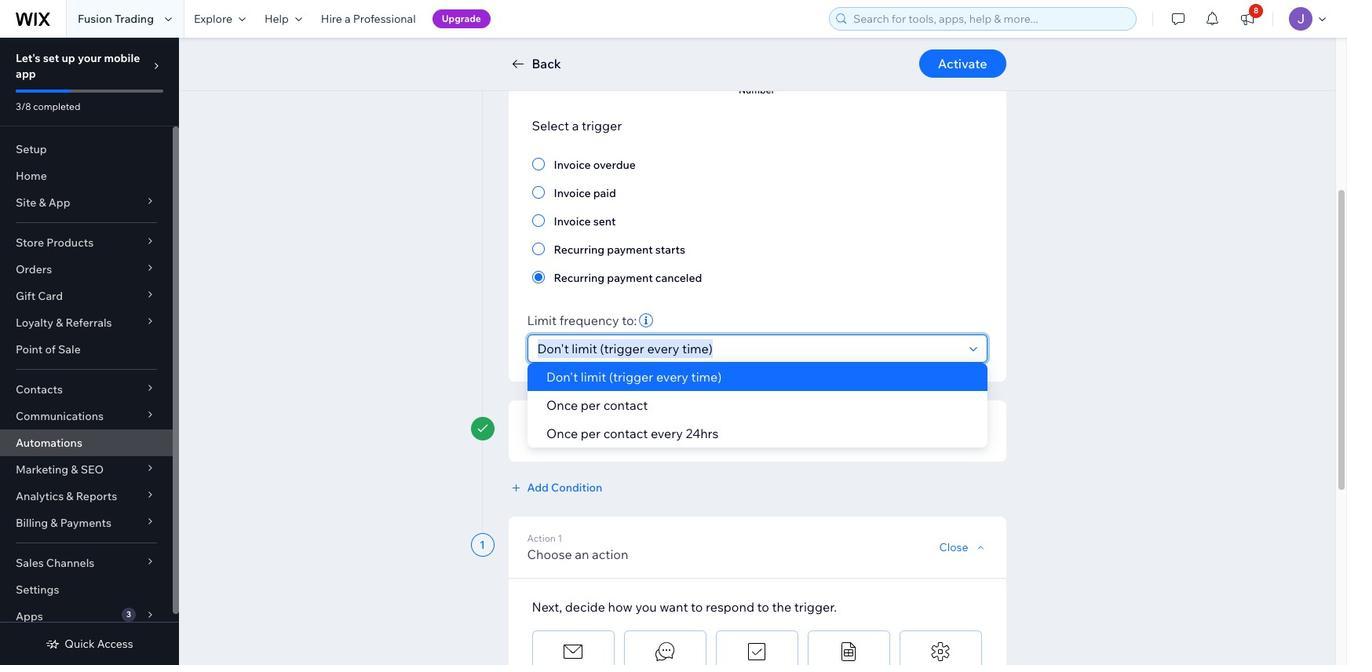 Task type: vqa. For each thing, say whether or not it's contained in the screenshot.
PER related to Once per contact every 24hrs
yes



Task type: describe. For each thing, give the bounding box(es) containing it.
settings
[[16, 583, 59, 597]]

payments
[[60, 516, 111, 530]]

once for once per contact
[[546, 397, 578, 413]]

invoice paid
[[554, 186, 616, 200]]

contact for once per contact
[[603, 397, 648, 413]]

action 1 choose an action
[[527, 532, 629, 562]]

apps
[[16, 609, 43, 624]]

loyalty & referrals
[[16, 316, 112, 330]]

next,
[[532, 599, 562, 615]]

activate
[[938, 56, 987, 71]]

once per contact
[[546, 397, 648, 413]]

setup
[[16, 142, 47, 156]]

invoice sent
[[554, 214, 616, 229]]

after
[[612, 430, 639, 446]]

list box containing don't limit (trigger every time)
[[527, 363, 987, 448]]

contacts
[[16, 382, 63, 397]]

up
[[62, 51, 75, 65]]

3/8
[[16, 101, 31, 112]]

close button
[[940, 540, 987, 554]]

app
[[48, 196, 70, 210]]

choose
[[527, 547, 572, 562]]

recurring payment canceled
[[554, 271, 702, 285]]

recurring for recurring payment starts
[[554, 243, 605, 257]]

gift card
[[16, 289, 63, 303]]

automations link
[[0, 430, 173, 456]]

phone
[[764, 70, 792, 82]]

invoice for invoice paid
[[554, 186, 591, 200]]

the
[[772, 599, 792, 615]]

sent
[[593, 214, 616, 229]]

sale
[[58, 342, 81, 357]]

hire
[[321, 12, 342, 26]]

quick access button
[[46, 637, 133, 651]]

access
[[97, 637, 133, 651]]

home link
[[0, 163, 173, 189]]

billing & payments
[[16, 516, 111, 530]]

select
[[532, 118, 569, 133]]

recurring for recurring payment canceled
[[554, 271, 605, 285]]

Search for tools, apps, help & more... field
[[849, 8, 1132, 30]]

setup link
[[0, 136, 173, 163]]

sales channels
[[16, 556, 95, 570]]

trigger.
[[795, 599, 837, 615]]

respond
[[706, 599, 755, 615]]

trading
[[115, 12, 154, 26]]

wix forms
[[550, 70, 597, 82]]

wix
[[550, 70, 567, 82]]

channels
[[46, 556, 95, 570]]

decide
[[565, 599, 605, 615]]

condition
[[551, 481, 603, 495]]

action
[[527, 532, 556, 544]]

next, decide how you want to respond to the trigger.
[[532, 599, 837, 615]]

store
[[16, 236, 44, 250]]

automations
[[16, 436, 82, 450]]

invoice overdue
[[554, 158, 636, 172]]

a for select
[[572, 118, 579, 133]]

site & app button
[[0, 189, 173, 216]]

seo
[[81, 463, 104, 477]]

contacts button
[[0, 376, 173, 403]]

& for loyalty
[[56, 316, 63, 330]]

app
[[16, 67, 36, 81]]

help
[[265, 12, 289, 26]]

don't limit (trigger every time) option
[[527, 363, 987, 391]]

analytics & reports button
[[0, 483, 173, 510]]

payment for starts
[[607, 243, 653, 257]]

your
[[78, 51, 102, 65]]

once per contact every 24hrs
[[546, 426, 719, 441]]

sales channels button
[[0, 550, 173, 576]]

close
[[940, 540, 969, 554]]

point
[[16, 342, 43, 357]]

back
[[532, 56, 561, 71]]

canceled
[[656, 271, 702, 285]]

orders
[[16, 262, 52, 276]]

option group containing invoice overdue
[[532, 155, 983, 287]]

add condition
[[527, 481, 603, 495]]

analytics & reports
[[16, 489, 117, 503]]

(trigger
[[609, 369, 653, 385]]

hours
[[576, 430, 609, 446]]

let's set up your mobile app
[[16, 51, 140, 81]]

add
[[527, 481, 549, 495]]

billing & payments button
[[0, 510, 173, 536]]

limit
[[527, 313, 557, 328]]

1 to from the left
[[691, 599, 703, 615]]

2 to from the left
[[757, 599, 769, 615]]

invoice for invoice sent
[[554, 214, 591, 229]]



Task type: locate. For each thing, give the bounding box(es) containing it.
1 left action
[[480, 538, 485, 552]]

upgrade button
[[432, 9, 491, 28]]

0 horizontal spatial to
[[691, 599, 703, 615]]

invoice for invoice overdue
[[554, 158, 591, 172]]

every left time)
[[656, 369, 688, 385]]

recurring
[[554, 243, 605, 257], [554, 271, 605, 285]]

per right 2
[[581, 426, 600, 441]]

contact down (trigger
[[603, 397, 648, 413]]

per for once per contact
[[581, 397, 600, 413]]

analytics
[[16, 489, 64, 503]]

& right site
[[39, 196, 46, 210]]

2 per from the top
[[581, 426, 600, 441]]

referrals
[[66, 316, 112, 330]]

time)
[[691, 369, 722, 385]]

3
[[126, 609, 131, 620]]

business
[[722, 70, 762, 82]]

1 per from the top
[[581, 397, 600, 413]]

business phone number
[[722, 70, 792, 96]]

contact for once per contact every 24hrs
[[603, 426, 648, 441]]

every for 24hrs
[[651, 426, 683, 441]]

payment
[[607, 243, 653, 257], [607, 271, 653, 285]]

an
[[575, 547, 589, 562]]

loyalty & referrals button
[[0, 309, 173, 336]]

0 horizontal spatial a
[[345, 12, 351, 26]]

every for time)
[[656, 369, 688, 385]]

delay:
[[527, 430, 563, 446]]

timing delay: 2 hours after trigger
[[527, 416, 682, 446]]

sidebar element
[[0, 38, 179, 665]]

1 inside action 1 choose an action
[[558, 532, 563, 544]]

0 vertical spatial payment
[[607, 243, 653, 257]]

communications
[[16, 409, 104, 423]]

1 right action
[[558, 532, 563, 544]]

1 invoice from the top
[[554, 158, 591, 172]]

to right want at the bottom
[[691, 599, 703, 615]]

a for hire
[[345, 12, 351, 26]]

to:
[[622, 313, 637, 328]]

communications button
[[0, 403, 173, 430]]

point of sale link
[[0, 336, 173, 363]]

you
[[636, 599, 657, 615]]

1 contact from the top
[[603, 397, 648, 413]]

category image
[[653, 31, 677, 54], [837, 31, 861, 54], [837, 640, 861, 664]]

select a trigger
[[532, 118, 622, 133]]

0 horizontal spatial 1
[[480, 538, 485, 552]]

1 recurring from the top
[[554, 243, 605, 257]]

per
[[581, 397, 600, 413], [581, 426, 600, 441]]

1 vertical spatial every
[[651, 426, 683, 441]]

home
[[16, 169, 47, 183]]

sales
[[16, 556, 44, 570]]

payment for canceled
[[607, 271, 653, 285]]

1 vertical spatial per
[[581, 426, 600, 441]]

3 invoice from the top
[[554, 214, 591, 229]]

store products
[[16, 236, 94, 250]]

payment up recurring payment canceled
[[607, 243, 653, 257]]

0 vertical spatial a
[[345, 12, 351, 26]]

gift card button
[[0, 283, 173, 309]]

settings link
[[0, 576, 173, 603]]

a right the hire
[[345, 12, 351, 26]]

& for billing
[[50, 516, 58, 530]]

set
[[43, 51, 59, 65]]

invoice up invoice sent
[[554, 186, 591, 200]]

hire a professional link
[[312, 0, 425, 38]]

paid
[[593, 186, 616, 200]]

2 vertical spatial invoice
[[554, 214, 591, 229]]

once for once per contact every 24hrs
[[546, 426, 578, 441]]

& left reports
[[66, 489, 73, 503]]

& for site
[[39, 196, 46, 210]]

explore
[[194, 12, 232, 26]]

how
[[608, 599, 633, 615]]

starts
[[656, 243, 685, 257]]

forms
[[569, 70, 597, 82]]

marketing & seo button
[[0, 456, 173, 483]]

0 vertical spatial once
[[546, 397, 578, 413]]

site
[[16, 196, 36, 210]]

overdue
[[593, 158, 636, 172]]

0 vertical spatial every
[[656, 369, 688, 385]]

to left the in the right of the page
[[757, 599, 769, 615]]

2 invoice from the top
[[554, 186, 591, 200]]

fusion trading
[[78, 12, 154, 26]]

invoice down invoice paid
[[554, 214, 591, 229]]

a right select
[[572, 118, 579, 133]]

& left seo
[[71, 463, 78, 477]]

products
[[46, 236, 94, 250]]

action
[[592, 547, 629, 562]]

0 vertical spatial contact
[[603, 397, 648, 413]]

1 vertical spatial a
[[572, 118, 579, 133]]

payment down 'recurring payment starts'
[[607, 271, 653, 285]]

0 vertical spatial per
[[581, 397, 600, 413]]

every left 24hrs
[[651, 426, 683, 441]]

number
[[739, 84, 775, 96]]

add condition button
[[508, 481, 603, 495]]

2 recurring from the top
[[554, 271, 605, 285]]

recurring down invoice sent
[[554, 243, 605, 257]]

1 vertical spatial contact
[[603, 426, 648, 441]]

1 horizontal spatial to
[[757, 599, 769, 615]]

1 once from the top
[[546, 397, 578, 413]]

1 horizontal spatial 1
[[558, 532, 563, 544]]

& inside dropdown button
[[50, 516, 58, 530]]

invoice up invoice paid
[[554, 158, 591, 172]]

limit frequency to:
[[527, 313, 637, 328]]

completed
[[33, 101, 80, 112]]

2 once from the top
[[546, 426, 578, 441]]

professional
[[353, 12, 416, 26]]

1 vertical spatial once
[[546, 426, 578, 441]]

let's
[[16, 51, 41, 65]]

trigger
[[582, 118, 622, 133], [642, 430, 682, 446]]

trigger inside the timing delay: 2 hours after trigger
[[642, 430, 682, 446]]

loyalty
[[16, 316, 53, 330]]

limit
[[581, 369, 606, 385]]

2 contact from the top
[[603, 426, 648, 441]]

gift
[[16, 289, 35, 303]]

1 horizontal spatial a
[[572, 118, 579, 133]]

0 vertical spatial trigger
[[582, 118, 622, 133]]

help button
[[255, 0, 312, 38]]

& right billing
[[50, 516, 58, 530]]

contact down once per contact
[[603, 426, 648, 441]]

contact
[[603, 397, 648, 413], [603, 426, 648, 441]]

trigger right the after
[[642, 430, 682, 446]]

8 button
[[1231, 0, 1265, 38]]

per down 'limit'
[[581, 397, 600, 413]]

& inside dropdown button
[[56, 316, 63, 330]]

3/8 completed
[[16, 101, 80, 112]]

recurring up limit frequency to:
[[554, 271, 605, 285]]

card
[[38, 289, 63, 303]]

marketing
[[16, 463, 68, 477]]

0 horizontal spatial trigger
[[582, 118, 622, 133]]

1 payment from the top
[[607, 243, 653, 257]]

2 payment from the top
[[607, 271, 653, 285]]

1 vertical spatial invoice
[[554, 186, 591, 200]]

activate button
[[919, 49, 1006, 78]]

billing
[[16, 516, 48, 530]]

None field
[[533, 335, 965, 362]]

want
[[660, 599, 688, 615]]

1 vertical spatial trigger
[[642, 430, 682, 446]]

site & app
[[16, 196, 70, 210]]

back button
[[508, 54, 561, 73]]

store products button
[[0, 229, 173, 256]]

of
[[45, 342, 56, 357]]

0 vertical spatial recurring
[[554, 243, 605, 257]]

option group
[[532, 155, 983, 287]]

1 horizontal spatial trigger
[[642, 430, 682, 446]]

24hrs
[[686, 426, 719, 441]]

every inside option
[[656, 369, 688, 385]]

list box
[[527, 363, 987, 448]]

& for marketing
[[71, 463, 78, 477]]

timing
[[527, 416, 558, 428]]

point of sale
[[16, 342, 81, 357]]

& for analytics
[[66, 489, 73, 503]]

hire a professional
[[321, 12, 416, 26]]

1 vertical spatial payment
[[607, 271, 653, 285]]

to
[[691, 599, 703, 615], [757, 599, 769, 615]]

& inside popup button
[[66, 489, 73, 503]]

& right loyalty
[[56, 316, 63, 330]]

per for once per contact every 24hrs
[[581, 426, 600, 441]]

frequency
[[560, 313, 619, 328]]

trigger up invoice overdue
[[582, 118, 622, 133]]

0 vertical spatial invoice
[[554, 158, 591, 172]]

2
[[566, 430, 573, 446]]

1 vertical spatial recurring
[[554, 271, 605, 285]]

category image
[[561, 31, 585, 54], [745, 31, 769, 54], [561, 640, 585, 664], [653, 640, 677, 664], [745, 640, 769, 664], [929, 640, 953, 664]]

mobile
[[104, 51, 140, 65]]



